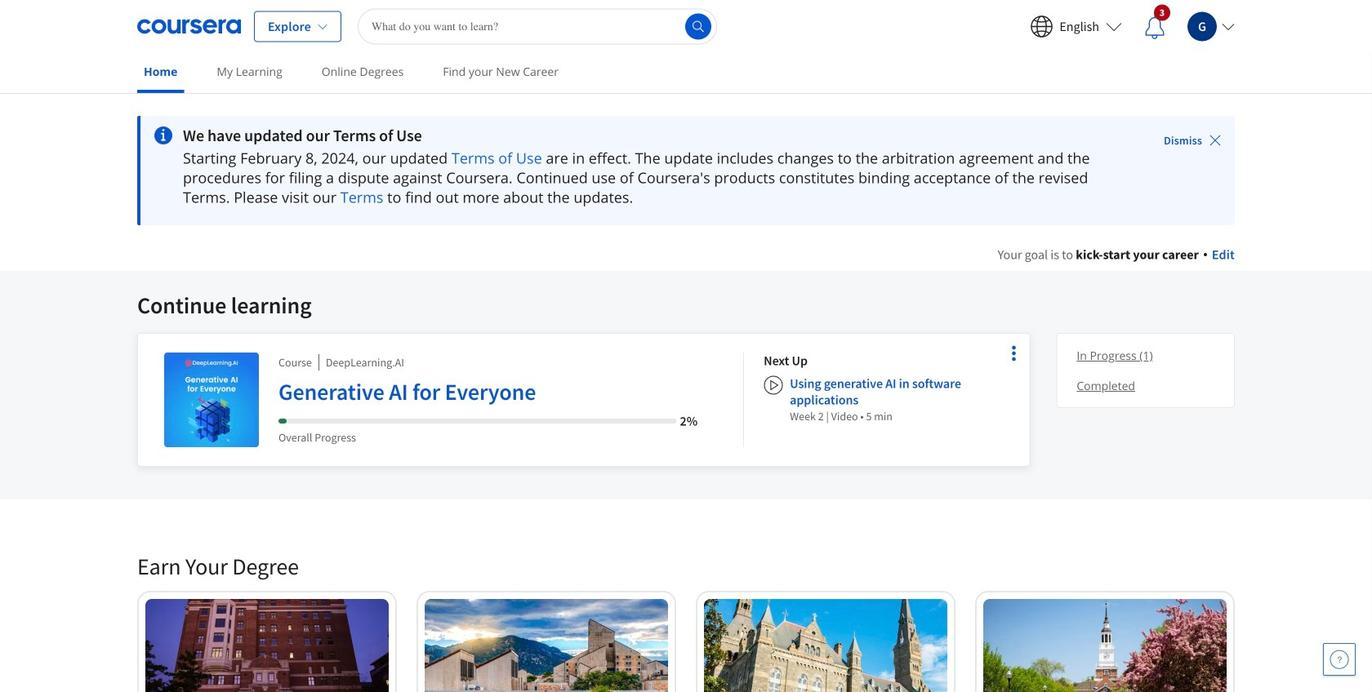 Task type: locate. For each thing, give the bounding box(es) containing it.
help center image
[[1330, 650, 1349, 670]]

What do you want to learn? text field
[[358, 9, 717, 45]]

main content
[[0, 96, 1372, 693]]

information: we have updated our terms of use element
[[183, 126, 1118, 145]]

None search field
[[358, 9, 717, 45]]

generative ai for everyone image
[[164, 353, 259, 448]]



Task type: describe. For each thing, give the bounding box(es) containing it.
more option for generative ai for everyone image
[[1002, 342, 1025, 365]]

earn your degree collection element
[[127, 526, 1245, 693]]

coursera image
[[137, 13, 241, 40]]



Task type: vqa. For each thing, say whether or not it's contained in the screenshot.
for inside the THE BSC BUSINESS ADMINISTRATION DEGREE PROVIDES A FOUNDATION FOR ADVANCED AND INDEPENDENT STUDY THROUGH ESTABLISHING A COMMON PLATFORM OF ESSENTIAL KNOWLEDGE AND SKILLS. A RANGE OF THEMES ARE OFFERED TO ENSURE THAT STUDENTS APPRECIATE THE DIVERSE, INTERDISCIPLINARY NATURE OF BUSINESS ADMINISTRATION AND MARKETING AND GAIN OR REINFORCE A RANGE OF CONCEPTUAL, TECHNICAL, QUANTITATIVE AND PERSONAL SKILLS. YOU'LL DEVELOP THE ABILITY TO ANALYSE REAL-LIFE PROBLEMS FACING BUSINESSES AND DEVELOP EFFECTIVE SOLUTIONS TO THEM.
no



